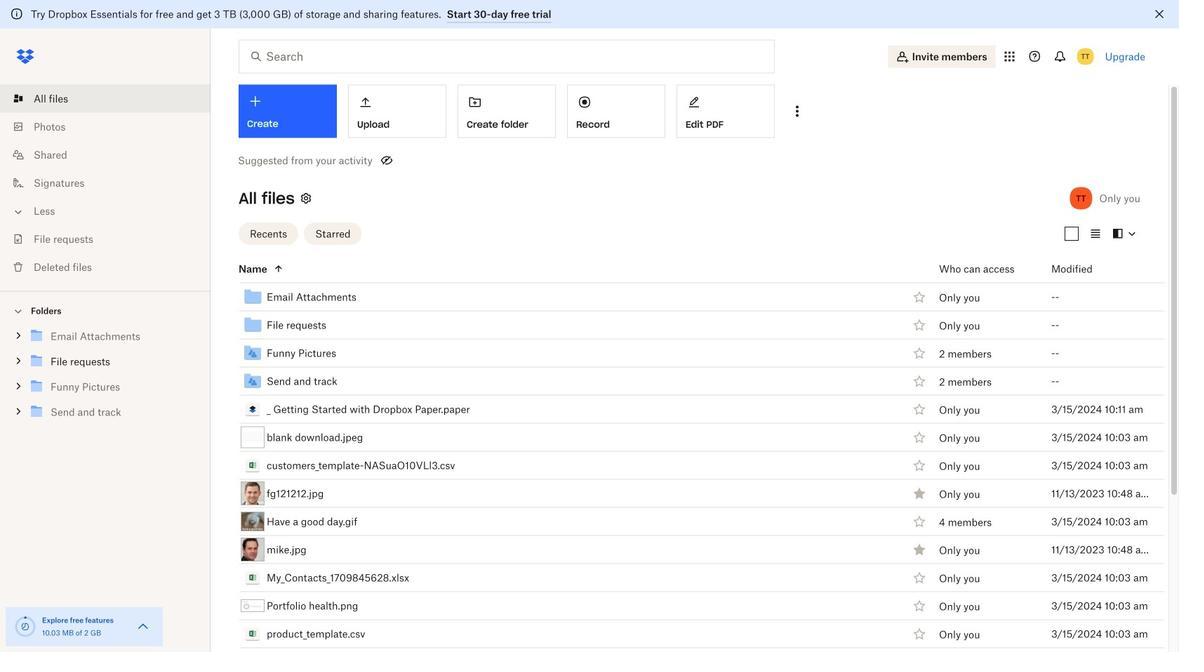 Task type: describe. For each thing, give the bounding box(es) containing it.
add to starred image for the name blank download.jpeg, modified 3/15/2024 10:03 am, element
[[912, 429, 928, 446]]

/blank download.jpeg image
[[241, 427, 265, 448]]

add to starred image for name portfolio health.png, modified 3/15/2024 10:03 am, element
[[912, 598, 928, 615]]

name send and track, modified 3/15/2024 9:47 am, element
[[208, 368, 1166, 396]]

add to starred image for name funny pictures, modified 11/13/2023 11:13 am, element
[[912, 345, 928, 362]]

/mike.jpg image
[[241, 538, 265, 562]]

quota usage image
[[14, 616, 37, 638]]

Search in folder "Dropbox" text field
[[266, 48, 746, 65]]

name fg121212.jpg, modified 11/13/2023 10:48 am, element
[[208, 480, 1166, 508]]

folder settings image
[[298, 190, 315, 207]]

name my_contacts_1709845628.xlsx, modified 3/15/2024 10:03 am, element
[[208, 564, 1166, 592]]

add to starred image for name have a good day.gif, modified 3/15/2024 10:03 am, element
[[912, 513, 928, 530]]

name mike.jpg, modified 11/13/2023 10:48 am, element
[[208, 536, 1166, 564]]

name funny pictures, modified 11/13/2023 11:13 am, element
[[208, 340, 1166, 368]]

name file requests, modified 12/14/2023 5:10 pm, element
[[208, 311, 1166, 340]]

add to starred image for name send and track, modified 3/15/2024 9:47 am, "element"
[[912, 373, 928, 390]]

name blank download.jpeg, modified 3/15/2024 10:03 am, element
[[208, 424, 1166, 452]]

/have a good day.gif image
[[241, 512, 265, 532]]



Task type: locate. For each thing, give the bounding box(es) containing it.
3 add to starred image from the top
[[912, 373, 928, 390]]

name email attachments, modified 11/13/2023 11:24 am, element
[[208, 283, 1166, 311]]

6 add to starred image from the top
[[912, 513, 928, 530]]

/portfolio health.png image
[[241, 600, 265, 612]]

1 vertical spatial add to starred image
[[912, 401, 928, 418]]

add to starred image
[[912, 345, 928, 362], [912, 401, 928, 418], [912, 626, 928, 643]]

name sandwich signature.pdf, modified 11/13/2023 10:58 am, element
[[208, 649, 1166, 652]]

dropbox image
[[11, 42, 39, 71]]

1 add to starred image from the top
[[912, 289, 928, 306]]

7 add to starred image from the top
[[912, 570, 928, 586]]

add to starred image inside name send and track, modified 3/15/2024 9:47 am, "element"
[[912, 373, 928, 390]]

2 add to starred image from the top
[[912, 401, 928, 418]]

alert
[[0, 0, 1180, 28]]

3 add to starred image from the top
[[912, 626, 928, 643]]

0 vertical spatial add to starred image
[[912, 345, 928, 362]]

remove from starred image
[[912, 485, 928, 502]]

add to starred image inside name customers_template-nasuao10vll3.csv, modified 3/15/2024 10:03 am, element
[[912, 457, 928, 474]]

add to starred image for name _ getting started with dropbox paper.paper, modified 3/15/2024 10:11 am, element
[[912, 401, 928, 418]]

2 add to starred image from the top
[[912, 317, 928, 334]]

group
[[0, 321, 211, 435]]

add to starred image for the name email attachments, modified 11/13/2023 11:24 am, element in the top of the page
[[912, 289, 928, 306]]

4 add to starred image from the top
[[912, 429, 928, 446]]

add to starred image
[[912, 289, 928, 306], [912, 317, 928, 334], [912, 373, 928, 390], [912, 429, 928, 446], [912, 457, 928, 474], [912, 513, 928, 530], [912, 570, 928, 586], [912, 598, 928, 615]]

add to starred image inside 'name product_template.csv, modified 3/15/2024 10:03 am,' element
[[912, 626, 928, 643]]

quota usage progress bar
[[14, 616, 37, 638]]

add to starred image for name customers_template-nasuao10vll3.csv, modified 3/15/2024 10:03 am, element
[[912, 457, 928, 474]]

list
[[0, 76, 211, 291]]

add to starred image inside name file requests, modified 12/14/2023 5:10 pm, element
[[912, 317, 928, 334]]

/fg121212.jpg image
[[241, 482, 265, 506]]

8 add to starred image from the top
[[912, 598, 928, 615]]

remove from starred image
[[912, 541, 928, 558]]

name portfolio health.png, modified 3/15/2024 10:03 am, element
[[208, 592, 1166, 620]]

add to starred image for name file requests, modified 12/14/2023 5:10 pm, element
[[912, 317, 928, 334]]

1 add to starred image from the top
[[912, 345, 928, 362]]

2 vertical spatial add to starred image
[[912, 626, 928, 643]]

table
[[208, 255, 1166, 652]]

list item
[[0, 85, 211, 113]]

name _ getting started with dropbox paper.paper, modified 3/15/2024 10:11 am, element
[[208, 396, 1166, 424]]

add to starred image for 'name product_template.csv, modified 3/15/2024 10:03 am,' element
[[912, 626, 928, 643]]

add to starred image inside name portfolio health.png, modified 3/15/2024 10:03 am, element
[[912, 598, 928, 615]]

add to starred image inside name _ getting started with dropbox paper.paper, modified 3/15/2024 10:11 am, element
[[912, 401, 928, 418]]

add to starred image inside the name email attachments, modified 11/13/2023 11:24 am, element
[[912, 289, 928, 306]]

5 add to starred image from the top
[[912, 457, 928, 474]]

add to starred image for name my_contacts_1709845628.xlsx, modified 3/15/2024 10:03 am, element
[[912, 570, 928, 586]]

name product_template.csv, modified 3/15/2024 10:03 am, element
[[208, 620, 1166, 649]]

add to starred image inside name funny pictures, modified 11/13/2023 11:13 am, element
[[912, 345, 928, 362]]

name customers_template-nasuao10vll3.csv, modified 3/15/2024 10:03 am, element
[[208, 452, 1166, 480]]

add to starred image inside name my_contacts_1709845628.xlsx, modified 3/15/2024 10:03 am, element
[[912, 570, 928, 586]]

name have a good day.gif, modified 3/15/2024 10:03 am, element
[[208, 508, 1166, 536]]

less image
[[11, 205, 25, 219]]

add to starred image inside name have a good day.gif, modified 3/15/2024 10:03 am, element
[[912, 513, 928, 530]]



Task type: vqa. For each thing, say whether or not it's contained in the screenshot.
/Blank Download.Jpeg icon
yes



